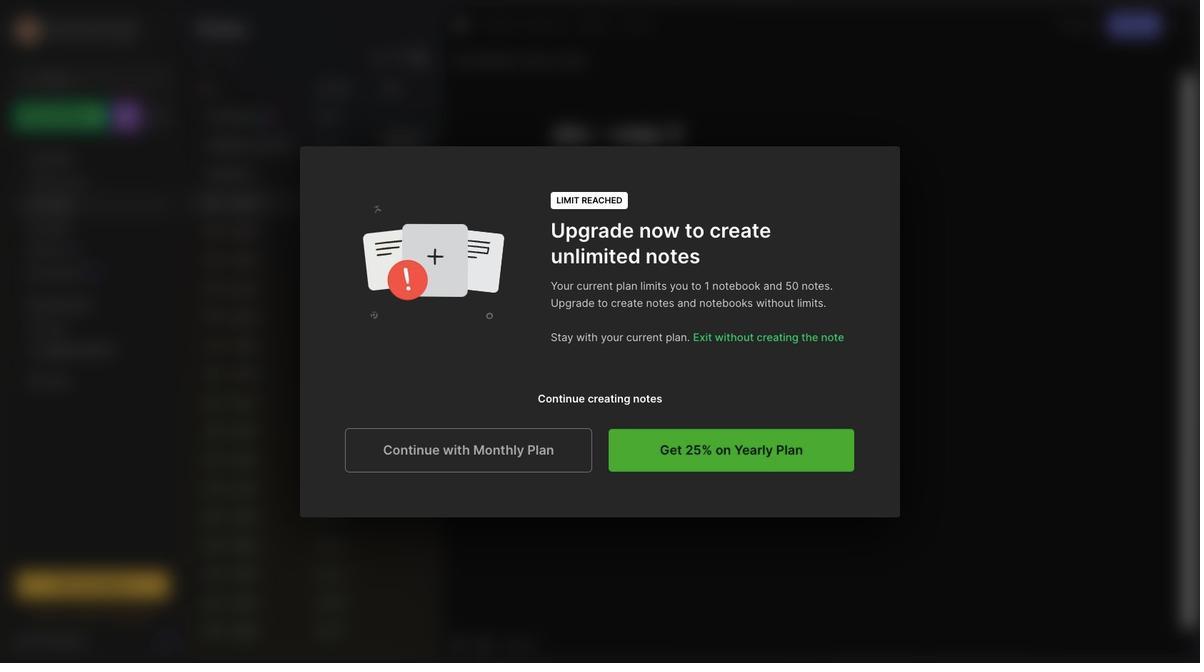 Task type: vqa. For each thing, say whether or not it's contained in the screenshot.
Main element at the left
yes



Task type: locate. For each thing, give the bounding box(es) containing it.
row group
[[186, 103, 440, 647]]

expand notebooks image
[[19, 301, 27, 309]]

add tag image
[[475, 636, 492, 653]]

expand tags image
[[19, 324, 27, 332]]

tree
[[5, 139, 181, 556]]

Search text field
[[39, 73, 159, 86]]

cell
[[312, 189, 376, 217]]

main element
[[0, 0, 186, 664]]

expand note image
[[452, 16, 470, 34]]

None search field
[[39, 71, 159, 88]]

add a reminder image
[[451, 636, 468, 653]]



Task type: describe. For each thing, give the bounding box(es) containing it.
note window element
[[442, 4, 1196, 660]]

none search field inside main element
[[39, 71, 159, 88]]

Note Editor text field
[[442, 74, 1196, 630]]

tree inside main element
[[5, 139, 181, 556]]



